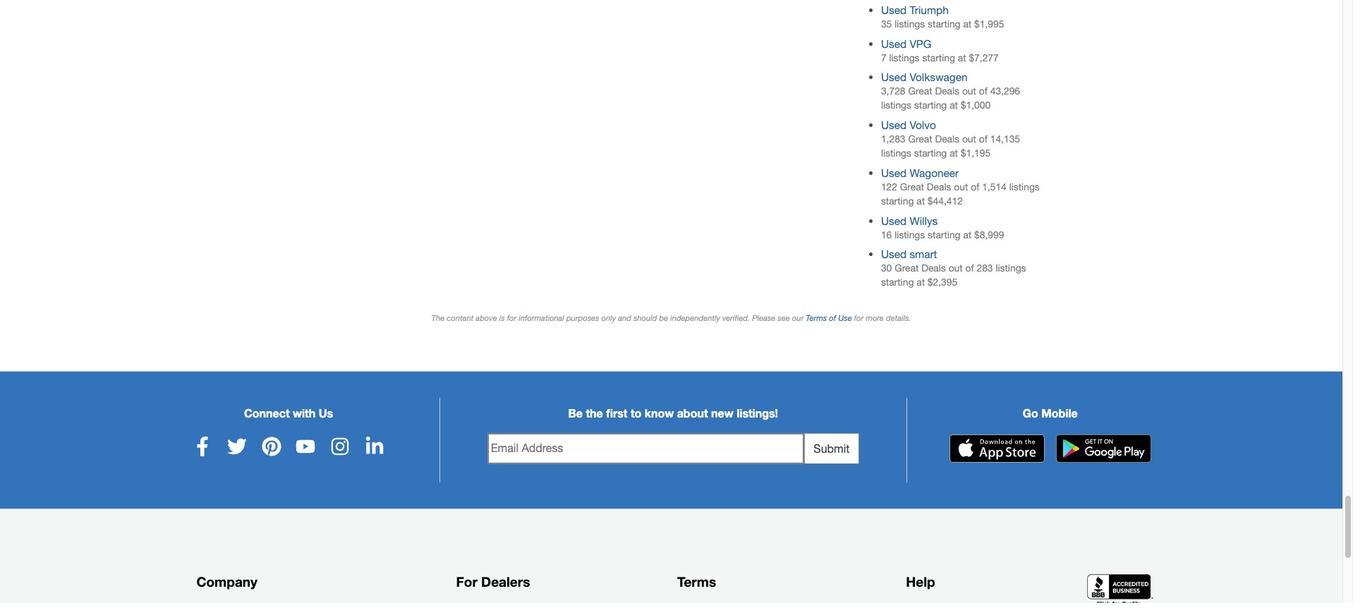 Task type: vqa. For each thing, say whether or not it's contained in the screenshot.
independently
yes



Task type: locate. For each thing, give the bounding box(es) containing it.
starting up volvo
[[915, 100, 947, 111]]

at inside 122 great deals out of 1,514 listings starting at
[[917, 195, 925, 207]]

independently
[[671, 313, 721, 322]]

out up $44,412
[[955, 181, 969, 193]]

listings right 283 at the top right of the page
[[996, 263, 1027, 274]]

used up the 35
[[881, 3, 907, 16]]

used for used volvo
[[881, 119, 907, 131]]

used for used triumph 35 listings starting at $1,995
[[881, 3, 907, 16]]

starting inside used triumph 35 listings starting at $1,995
[[928, 18, 961, 30]]

listings right 1,514
[[1010, 181, 1040, 193]]

1 horizontal spatial for
[[855, 313, 864, 322]]

be
[[569, 406, 583, 420]]

listings down used willys "link"
[[895, 229, 926, 240]]

for
[[507, 313, 517, 322], [855, 313, 864, 322]]

starting down willys
[[928, 229, 961, 240]]

used for used smart
[[881, 248, 907, 261]]

deals for used volkswagen
[[936, 86, 960, 97]]

1 vertical spatial terms
[[678, 574, 717, 590]]

1 used from the top
[[881, 3, 907, 16]]

submit button
[[805, 433, 860, 464]]

used for used vpg 7 listings starting at $7,277
[[881, 37, 907, 50]]

listings inside "30 great deals out of 283 listings starting at"
[[996, 263, 1027, 274]]

for right use
[[855, 313, 864, 322]]

is
[[500, 313, 505, 322]]

used volkswagen link
[[881, 71, 968, 84]]

above
[[476, 313, 497, 322]]

listings inside used vpg 7 listings starting at $7,277
[[890, 52, 920, 63]]

used for used willys 16 listings starting at $8,999
[[881, 214, 907, 227]]

starting up wagoneer
[[915, 148, 947, 159]]

new
[[711, 406, 734, 420]]

0 horizontal spatial for
[[507, 313, 517, 322]]

facebook image
[[193, 437, 213, 457]]

6 used from the top
[[881, 214, 907, 227]]

should
[[634, 313, 657, 322]]

1,514
[[983, 181, 1007, 193]]

at left $7,277
[[958, 52, 967, 63]]

starting inside 122 great deals out of 1,514 listings starting at
[[881, 195, 914, 207]]

help
[[906, 574, 936, 590]]

starting up volkswagen
[[923, 52, 956, 63]]

listings down used vpg link
[[890, 52, 920, 63]]

used up 122
[[881, 166, 907, 179]]

details.
[[887, 313, 912, 322]]

wagoneer
[[910, 166, 959, 179]]

used willys link
[[881, 214, 938, 227]]

great inside 122 great deals out of 1,514 listings starting at
[[901, 181, 925, 193]]

35
[[881, 18, 892, 30]]

starting down 30
[[881, 277, 914, 288]]

deals up $2,395
[[922, 263, 946, 274]]

great down the used volkswagen
[[909, 86, 933, 97]]

used for used wagoneer
[[881, 166, 907, 179]]

out inside 3,728 great deals out of 43,296 listings starting at
[[963, 86, 977, 97]]

deals down volvo
[[936, 133, 960, 145]]

deals
[[936, 86, 960, 97], [936, 133, 960, 145], [927, 181, 952, 193], [922, 263, 946, 274]]

used up 1,283
[[881, 119, 907, 131]]

deals inside 3,728 great deals out of 43,296 listings starting at
[[936, 86, 960, 97]]

deals inside 122 great deals out of 1,514 listings starting at
[[927, 181, 952, 193]]

used inside used vpg 7 listings starting at $7,277
[[881, 37, 907, 50]]

0 vertical spatial terms
[[806, 313, 827, 322]]

used up 7
[[881, 37, 907, 50]]

triumph
[[910, 3, 949, 16]]

go mobile
[[1023, 406, 1078, 420]]

great inside 3,728 great deals out of 43,296 listings starting at
[[909, 86, 933, 97]]

great inside "30 great deals out of 283 listings starting at"
[[895, 263, 919, 274]]

listings down 1,283
[[881, 148, 912, 159]]

youtube image
[[296, 437, 316, 457]]

verified.
[[723, 313, 750, 322]]

used wagoneer link
[[881, 166, 959, 179]]

3,728 great deals out of 43,296 listings starting at
[[881, 86, 1021, 111]]

for dealers
[[456, 574, 530, 590]]

starting down the triumph
[[928, 18, 961, 30]]

the
[[586, 406, 603, 420]]

of left 1,514
[[971, 181, 980, 193]]

of inside "1,283 great deals out of 14,135 listings starting at"
[[980, 133, 988, 145]]

0 horizontal spatial terms
[[678, 574, 717, 590]]

listings inside used willys 16 listings starting at $8,999
[[895, 229, 926, 240]]

terms
[[806, 313, 827, 322], [678, 574, 717, 590]]

used triumph link
[[881, 3, 949, 16]]

1 for from the left
[[507, 313, 517, 322]]

used up 16
[[881, 214, 907, 227]]

of up the $1,000
[[980, 86, 988, 97]]

of inside "30 great deals out of 283 listings starting at"
[[966, 263, 974, 274]]

at left the $1,000
[[950, 100, 958, 111]]

out for wagoneer
[[955, 181, 969, 193]]

listings inside 3,728 great deals out of 43,296 listings starting at
[[881, 100, 912, 111]]

used smart link
[[881, 248, 938, 261]]

dealers
[[481, 574, 530, 590]]

used inside used willys 16 listings starting at $8,999
[[881, 214, 907, 227]]

click for the bbb business review of this auto listing service in cambridge ma image
[[1087, 573, 1155, 603]]

of left use
[[830, 313, 836, 322]]

great inside "1,283 great deals out of 14,135 listings starting at"
[[909, 133, 933, 145]]

out inside "30 great deals out of 283 listings starting at"
[[949, 263, 963, 274]]

connect with us
[[244, 406, 333, 420]]

at left $8,999
[[964, 229, 972, 240]]

out
[[963, 86, 977, 97], [963, 133, 977, 145], [955, 181, 969, 193], [949, 263, 963, 274]]

at inside "1,283 great deals out of 14,135 listings starting at"
[[950, 148, 958, 159]]

used
[[881, 3, 907, 16], [881, 37, 907, 50], [881, 71, 907, 84], [881, 119, 907, 131], [881, 166, 907, 179], [881, 214, 907, 227], [881, 248, 907, 261]]

great down volvo
[[909, 133, 933, 145]]

and
[[618, 313, 632, 322]]

30
[[881, 263, 892, 274]]

5 used from the top
[[881, 166, 907, 179]]

1 horizontal spatial terms
[[806, 313, 827, 322]]

3 used from the top
[[881, 71, 907, 84]]

listings
[[895, 18, 926, 30], [890, 52, 920, 63], [881, 100, 912, 111], [881, 148, 912, 159], [1010, 181, 1040, 193], [895, 229, 926, 240], [996, 263, 1027, 274]]

willys
[[910, 214, 938, 227]]

of
[[980, 86, 988, 97], [980, 133, 988, 145], [971, 181, 980, 193], [966, 263, 974, 274], [830, 313, 836, 322]]

30 great deals out of 283 listings starting at
[[881, 263, 1027, 288]]

used up 30
[[881, 248, 907, 261]]

14,135
[[991, 133, 1021, 145]]

used inside used triumph 35 listings starting at $1,995
[[881, 3, 907, 16]]

at inside used willys 16 listings starting at $8,999
[[964, 229, 972, 240]]

about
[[677, 406, 708, 420]]

43,296
[[991, 86, 1021, 97]]

7 used from the top
[[881, 248, 907, 261]]

deals inside "30 great deals out of 283 listings starting at"
[[922, 263, 946, 274]]

starting
[[928, 18, 961, 30], [923, 52, 956, 63], [915, 100, 947, 111], [915, 148, 947, 159], [881, 195, 914, 207], [928, 229, 961, 240], [881, 277, 914, 288]]

of for used volvo
[[980, 133, 988, 145]]

of left 283 at the top right of the page
[[966, 263, 974, 274]]

volkswagen
[[910, 71, 968, 84]]

$1,995
[[975, 18, 1005, 30]]

at up willys
[[917, 195, 925, 207]]

great
[[909, 86, 933, 97], [909, 133, 933, 145], [901, 181, 925, 193], [895, 263, 919, 274]]

use
[[839, 313, 852, 322]]

for right 'is'
[[507, 313, 517, 322]]

great down "used smart"
[[895, 263, 919, 274]]

at left $1,195
[[950, 148, 958, 159]]

listings down used triumph link
[[895, 18, 926, 30]]

2 used from the top
[[881, 37, 907, 50]]

of inside 3,728 great deals out of 43,296 listings starting at
[[980, 86, 988, 97]]

122
[[881, 181, 898, 193]]

our
[[793, 313, 804, 322]]

16
[[881, 229, 892, 240]]

download on the app store image
[[950, 435, 1045, 463]]

used up 3,728
[[881, 71, 907, 84]]

listings inside "1,283 great deals out of 14,135 listings starting at"
[[881, 148, 912, 159]]

for
[[456, 574, 478, 590]]

out up the $1,000
[[963, 86, 977, 97]]

$8,999
[[975, 229, 1005, 240]]

submit
[[814, 442, 850, 455]]

deals down volkswagen
[[936, 86, 960, 97]]

4 used from the top
[[881, 119, 907, 131]]

of up $1,195
[[980, 133, 988, 145]]

used volvo link
[[881, 119, 936, 131]]

starting down 122
[[881, 195, 914, 207]]

out up $1,195
[[963, 133, 977, 145]]

of inside 122 great deals out of 1,514 listings starting at
[[971, 181, 980, 193]]

terms of use link
[[806, 313, 852, 322]]

out inside 122 great deals out of 1,514 listings starting at
[[955, 181, 969, 193]]

great down used wagoneer "link"
[[901, 181, 925, 193]]

$1,000
[[961, 100, 991, 111]]

deals inside "1,283 great deals out of 14,135 listings starting at"
[[936, 133, 960, 145]]

at left $1,995
[[964, 18, 972, 30]]

pinterest image
[[262, 437, 281, 457]]

starting inside "30 great deals out of 283 listings starting at"
[[881, 277, 914, 288]]

out inside "1,283 great deals out of 14,135 listings starting at"
[[963, 133, 977, 145]]

us
[[319, 406, 333, 420]]

listings down 3,728
[[881, 100, 912, 111]]

at left $2,395
[[917, 277, 925, 288]]

go
[[1023, 406, 1039, 420]]

used triumph 35 listings starting at $1,995
[[881, 3, 1005, 30]]

purposes
[[567, 313, 600, 322]]

out up $2,395
[[949, 263, 963, 274]]

deals down wagoneer
[[927, 181, 952, 193]]

at
[[964, 18, 972, 30], [958, 52, 967, 63], [950, 100, 958, 111], [950, 148, 958, 159], [917, 195, 925, 207], [964, 229, 972, 240], [917, 277, 925, 288]]

of for used volkswagen
[[980, 86, 988, 97]]



Task type: describe. For each thing, give the bounding box(es) containing it.
used volvo
[[881, 119, 936, 131]]

out for smart
[[949, 263, 963, 274]]

connect
[[244, 406, 290, 420]]

listings inside used triumph 35 listings starting at $1,995
[[895, 18, 926, 30]]

used vpg link
[[881, 37, 932, 50]]

at inside 3,728 great deals out of 43,296 listings starting at
[[950, 100, 958, 111]]

company
[[196, 574, 258, 590]]

used for used volkswagen
[[881, 71, 907, 84]]

122 great deals out of 1,514 listings starting at
[[881, 181, 1040, 207]]

1,283 great deals out of 14,135 listings starting at
[[881, 133, 1021, 159]]

at inside used vpg 7 listings starting at $7,277
[[958, 52, 967, 63]]

starting inside 3,728 great deals out of 43,296 listings starting at
[[915, 100, 947, 111]]

3,728
[[881, 86, 906, 97]]

great for smart
[[895, 263, 919, 274]]

starting inside "1,283 great deals out of 14,135 listings starting at"
[[915, 148, 947, 159]]

at inside "30 great deals out of 283 listings starting at"
[[917, 277, 925, 288]]

Email Address email field
[[488, 434, 804, 464]]

283
[[977, 263, 993, 274]]

7
[[881, 52, 887, 63]]

$44,412
[[928, 195, 963, 207]]

more
[[866, 313, 884, 322]]

out for volvo
[[963, 133, 977, 145]]

twitter image
[[227, 437, 247, 457]]

only
[[602, 313, 616, 322]]

please
[[753, 313, 776, 322]]

deals for used smart
[[922, 263, 946, 274]]

great for wagoneer
[[901, 181, 925, 193]]

used smart
[[881, 248, 938, 261]]

informational
[[519, 313, 565, 322]]

know
[[645, 406, 674, 420]]

instagram image
[[330, 437, 350, 457]]

content
[[447, 313, 474, 322]]

get it on google play image
[[1056, 435, 1152, 463]]

deals for used wagoneer
[[927, 181, 952, 193]]

used wagoneer
[[881, 166, 959, 179]]

starting inside used vpg 7 listings starting at $7,277
[[923, 52, 956, 63]]

vpg
[[910, 37, 932, 50]]

be the first to know about new listings!
[[569, 406, 779, 420]]

$1,195
[[961, 148, 991, 159]]

starting inside used willys 16 listings starting at $8,999
[[928, 229, 961, 240]]

see
[[778, 313, 790, 322]]

mobile
[[1042, 406, 1078, 420]]

used vpg 7 listings starting at $7,277
[[881, 37, 999, 63]]

of for used wagoneer
[[971, 181, 980, 193]]

the content above is for informational purposes only and should be independently verified. please see our terms of use for more details.
[[432, 313, 912, 322]]

at inside used triumph 35 listings starting at $1,995
[[964, 18, 972, 30]]

deals for used volvo
[[936, 133, 960, 145]]

first
[[606, 406, 628, 420]]

be
[[660, 313, 669, 322]]

$7,277
[[969, 52, 999, 63]]

1,283
[[881, 133, 906, 145]]

used volkswagen
[[881, 71, 968, 84]]

great for volkswagen
[[909, 86, 933, 97]]

volvo
[[910, 119, 936, 131]]

used willys 16 listings starting at $8,999
[[881, 214, 1005, 240]]

listings!
[[737, 406, 779, 420]]

to
[[631, 406, 642, 420]]

2 for from the left
[[855, 313, 864, 322]]

great for volvo
[[909, 133, 933, 145]]

$2,395
[[928, 277, 958, 288]]

the
[[432, 313, 445, 322]]

of for used smart
[[966, 263, 974, 274]]

listings inside 122 great deals out of 1,514 listings starting at
[[1010, 181, 1040, 193]]

linkedin image
[[365, 437, 385, 457]]

with
[[293, 406, 316, 420]]

out for volkswagen
[[963, 86, 977, 97]]

smart
[[910, 248, 938, 261]]



